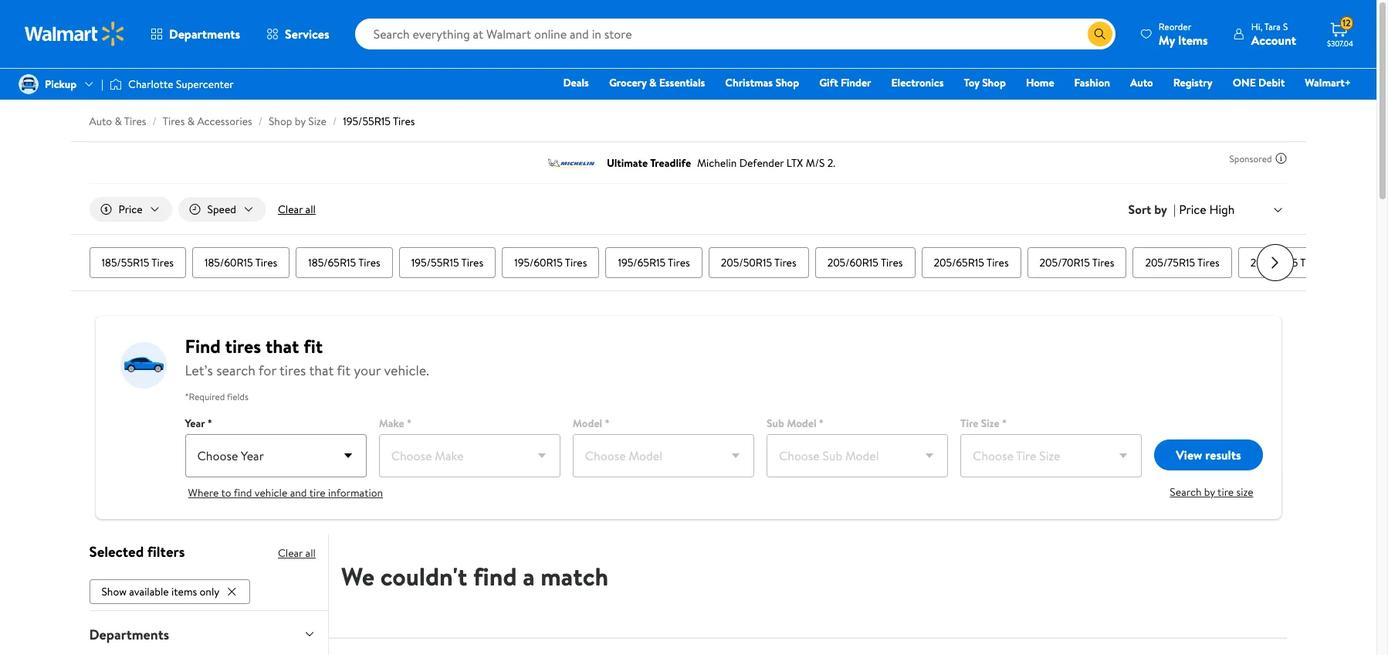 Task type: describe. For each thing, give the bounding box(es) containing it.
tire
[[961, 416, 979, 431]]

one debit link
[[1227, 74, 1293, 91]]

christmas
[[726, 75, 773, 90]]

195/55r15 tires
[[412, 255, 484, 270]]

1 model from the left
[[573, 416, 603, 431]]

sort by |
[[1129, 201, 1177, 218]]

hi,
[[1252, 20, 1263, 33]]

215/65r15 tires
[[1251, 255, 1323, 270]]

by for sort by |
[[1155, 201, 1168, 218]]

sub model *
[[767, 416, 824, 431]]

account
[[1252, 31, 1297, 48]]

filters
[[147, 542, 185, 562]]

one debit
[[1233, 75, 1286, 90]]

shop by size link
[[269, 114, 327, 129]]

215/65r15 tires link
[[1239, 247, 1336, 278]]

0 vertical spatial |
[[101, 76, 104, 92]]

* for year *
[[208, 416, 212, 431]]

fields
[[227, 390, 249, 403]]

1 horizontal spatial &
[[188, 114, 195, 129]]

195/60r15 tires
[[515, 255, 587, 270]]

tires for 185/55r15 tires
[[152, 255, 174, 270]]

tires for 195/55r15 tires
[[462, 255, 484, 270]]

0 horizontal spatial tire
[[309, 485, 326, 501]]

make *
[[379, 416, 412, 431]]

hi, tara s account
[[1252, 20, 1297, 48]]

& for tires
[[115, 114, 122, 129]]

185/65r15 tires link
[[296, 247, 393, 278]]

205/75r15
[[1146, 255, 1196, 270]]

reorder
[[1159, 20, 1192, 33]]

0 vertical spatial by
[[295, 114, 306, 129]]

vehicle
[[255, 485, 288, 501]]

auto & tires / tires & accessories / shop by size / 195/55r15 tires
[[89, 114, 415, 129]]

$307.04
[[1328, 38, 1354, 49]]

205/70r15
[[1040, 255, 1091, 270]]

departments inside popup button
[[169, 25, 240, 42]]

speed button
[[178, 197, 266, 222]]

4 * from the left
[[819, 416, 824, 431]]

0 horizontal spatial tires
[[225, 333, 261, 359]]

electronics
[[892, 75, 944, 90]]

deals
[[563, 75, 589, 90]]

| inside "sort and filter section" element
[[1174, 201, 1177, 218]]

215/65r15
[[1251, 255, 1299, 270]]

search icon image
[[1095, 28, 1107, 40]]

gift finder
[[820, 75, 872, 90]]

tires for 185/60r15 tires
[[255, 255, 278, 270]]

supercenter
[[176, 76, 234, 92]]

and
[[290, 485, 307, 501]]

tires & accessories link
[[163, 114, 252, 129]]

available
[[129, 584, 169, 599]]

auto link
[[1124, 74, 1161, 91]]

*required fields
[[185, 390, 249, 403]]

vehicle type: car and truck image
[[120, 341, 167, 390]]

reorder my items
[[1159, 20, 1209, 48]]

finder
[[841, 75, 872, 90]]

fashion link
[[1068, 74, 1118, 91]]

high
[[1210, 201, 1236, 218]]

205/70r15 tires link
[[1028, 247, 1127, 278]]

where to find vehicle and tire information
[[188, 485, 383, 501]]

205/50r15
[[721, 255, 773, 270]]

price high
[[1180, 201, 1236, 218]]

information
[[328, 485, 383, 501]]

search
[[216, 361, 256, 380]]

services
[[285, 25, 330, 42]]

clear all button inside "sort and filter section" element
[[272, 197, 322, 222]]

tires for 195/65r15 tires
[[668, 255, 690, 270]]

2 model from the left
[[787, 416, 817, 431]]

year
[[185, 416, 205, 431]]

my
[[1159, 31, 1176, 48]]

205/60r15
[[828, 255, 879, 270]]

205/75r15 tires
[[1146, 255, 1220, 270]]

results
[[1206, 446, 1242, 463]]

departments button
[[138, 15, 253, 53]]

home link
[[1020, 74, 1062, 91]]

1 vertical spatial clear all button
[[278, 541, 316, 566]]

grocery & essentials link
[[602, 74, 713, 91]]

next slide for chipmodule list image
[[1257, 244, 1294, 281]]

1 horizontal spatial 195/55r15
[[412, 255, 459, 270]]

* for make *
[[407, 416, 412, 431]]

tires for 185/65r15 tires
[[359, 255, 381, 270]]

tara
[[1265, 20, 1282, 33]]

12
[[1343, 16, 1352, 30]]

toy shop
[[964, 75, 1006, 90]]

195/60r15 tires link
[[502, 247, 600, 278]]

applied filters section element
[[89, 542, 185, 562]]

0 vertical spatial that
[[266, 333, 299, 359]]

205/60r15 tires
[[828, 255, 903, 270]]

deals link
[[557, 74, 596, 91]]

accessories
[[197, 114, 252, 129]]

195/65r15 tires
[[618, 255, 690, 270]]

price high button
[[1177, 199, 1288, 220]]

tires for 205/50r15 tires
[[775, 255, 797, 270]]

205/65r15 tires link
[[922, 247, 1022, 278]]

by for search by tire size
[[1205, 484, 1216, 500]]

grocery & essentials
[[609, 75, 706, 90]]

where
[[188, 485, 219, 501]]

year *
[[185, 416, 212, 431]]

clear for clear all button inside "sort and filter section" element
[[278, 202, 303, 217]]

electronics link
[[885, 74, 951, 91]]

find for couldn't
[[474, 559, 517, 593]]

195/65r15 tires link
[[606, 247, 703, 278]]

gift finder link
[[813, 74, 879, 91]]

fashion
[[1075, 75, 1111, 90]]

tire inside button
[[1218, 484, 1235, 500]]

all for clear all button inside "sort and filter section" element
[[306, 202, 316, 217]]

1 vertical spatial size
[[982, 416, 1000, 431]]

where to find vehicle and tire information button
[[188, 485, 383, 501]]

s
[[1284, 20, 1289, 33]]

make
[[379, 416, 405, 431]]

tires for 205/75r15 tires
[[1198, 255, 1220, 270]]



Task type: vqa. For each thing, say whether or not it's contained in the screenshot.
DO at the top of the page
no



Task type: locate. For each thing, give the bounding box(es) containing it.
registry link
[[1167, 74, 1220, 91]]

only
[[200, 584, 220, 599]]

0 horizontal spatial find
[[234, 485, 252, 501]]

by right the sort
[[1155, 201, 1168, 218]]

selected filters
[[89, 542, 185, 562]]

0 horizontal spatial that
[[266, 333, 299, 359]]

1 horizontal spatial by
[[1155, 201, 1168, 218]]

shop inside christmas shop link
[[776, 75, 800, 90]]

0 horizontal spatial auto
[[89, 114, 112, 129]]

& for essentials
[[650, 75, 657, 90]]

services button
[[253, 15, 343, 53]]

walmart image
[[25, 22, 125, 46]]

shop right christmas
[[776, 75, 800, 90]]

find left a
[[474, 559, 517, 593]]

1 vertical spatial 195/55r15
[[412, 255, 459, 270]]

1 clear from the top
[[278, 202, 303, 217]]

all
[[306, 202, 316, 217], [306, 545, 316, 561]]

clear all up 185/65r15
[[278, 202, 316, 217]]

2 horizontal spatial &
[[650, 75, 657, 90]]

* for model *
[[605, 416, 610, 431]]

1 vertical spatial that
[[309, 361, 334, 380]]

price inside price dropdown button
[[119, 202, 143, 217]]

search by tire size button
[[1171, 484, 1257, 501]]

195/55r15 tires link
[[343, 114, 415, 129], [399, 247, 496, 278]]

vehicle.
[[384, 361, 429, 380]]

grocery
[[609, 75, 647, 90]]

shop inside toy shop link
[[983, 75, 1006, 90]]

1 vertical spatial tires
[[280, 361, 306, 380]]

departments tab
[[77, 611, 328, 655]]

by
[[295, 114, 306, 129], [1155, 201, 1168, 218], [1205, 484, 1216, 500]]

walmart+ link
[[1299, 74, 1359, 91]]

price for price
[[119, 202, 143, 217]]

0 vertical spatial find
[[234, 485, 252, 501]]

3 * from the left
[[605, 416, 610, 431]]

*
[[208, 416, 212, 431], [407, 416, 412, 431], [605, 416, 610, 431], [819, 416, 824, 431], [1003, 416, 1007, 431]]

1 horizontal spatial size
[[982, 416, 1000, 431]]

tire right 'and'
[[309, 485, 326, 501]]

all for the bottom clear all button
[[306, 545, 316, 561]]

a
[[523, 559, 535, 593]]

let's
[[185, 361, 213, 380]]

1 horizontal spatial auto
[[1131, 75, 1154, 90]]

/ right auto & tires link
[[153, 114, 157, 129]]

departments up the supercenter
[[169, 25, 240, 42]]

all left we
[[306, 545, 316, 561]]

show available items only
[[102, 584, 220, 599]]

| up auto & tires link
[[101, 76, 104, 92]]

clear all down 'and'
[[278, 545, 316, 561]]

0 vertical spatial departments
[[169, 25, 240, 42]]

0 vertical spatial 195/55r15 tires link
[[343, 114, 415, 129]]

clear all for clear all button inside "sort and filter section" element
[[278, 202, 316, 217]]

0 horizontal spatial shop
[[269, 114, 292, 129]]

by right search
[[1205, 484, 1216, 500]]

1 / from the left
[[153, 114, 157, 129]]

toy
[[964, 75, 980, 90]]

by inside "sort and filter section" element
[[1155, 201, 1168, 218]]

Walmart Site-Wide search field
[[355, 19, 1116, 49]]

1 horizontal spatial tire
[[1218, 484, 1235, 500]]

departments
[[169, 25, 240, 42], [89, 625, 169, 644]]

2 all from the top
[[306, 545, 316, 561]]

1 horizontal spatial price
[[1180, 201, 1207, 218]]

3 / from the left
[[333, 114, 337, 129]]

2 / from the left
[[259, 114, 263, 129]]

1 vertical spatial all
[[306, 545, 316, 561]]

*required
[[185, 390, 225, 403]]

0 horizontal spatial 195/55r15
[[343, 114, 391, 129]]

find for to
[[234, 485, 252, 501]]

185/65r15 tires
[[308, 255, 381, 270]]

sort and filter section element
[[71, 185, 1307, 234]]

185/55r15
[[102, 255, 149, 270]]

show
[[102, 584, 127, 599]]

view results button
[[1155, 440, 1263, 471]]

selected
[[89, 542, 144, 562]]

christmas shop link
[[719, 74, 807, 91]]

we
[[341, 559, 375, 593]]

1 vertical spatial fit
[[337, 361, 351, 380]]

185/60r15
[[205, 255, 253, 270]]

search by tire size
[[1171, 484, 1254, 500]]

0 vertical spatial all
[[306, 202, 316, 217]]

205/60r15 tires link
[[815, 247, 916, 278]]

/ right accessories
[[259, 114, 263, 129]]

205/70r15 tires
[[1040, 255, 1115, 270]]

tires for 195/60r15 tires
[[565, 255, 587, 270]]

/ right shop by size link
[[333, 114, 337, 129]]

walmart+
[[1306, 75, 1352, 90]]

tires up search
[[225, 333, 261, 359]]

search
[[1171, 484, 1202, 500]]

tires right for
[[280, 361, 306, 380]]

by right accessories
[[295, 114, 306, 129]]

0 horizontal spatial |
[[101, 76, 104, 92]]

185/65r15
[[308, 255, 356, 270]]

registry
[[1174, 75, 1213, 90]]

1 horizontal spatial model
[[787, 416, 817, 431]]

by inside 'search by tire size' button
[[1205, 484, 1216, 500]]

0 horizontal spatial fit
[[304, 333, 323, 359]]

clear right speed
[[278, 202, 303, 217]]

1 vertical spatial departments
[[89, 625, 169, 644]]

price inside price high popup button
[[1180, 201, 1207, 218]]

price up 185/55r15
[[119, 202, 143, 217]]

2 * from the left
[[407, 416, 412, 431]]

size
[[1237, 484, 1254, 500]]

0 vertical spatial clear all button
[[272, 197, 322, 222]]

clear inside "sort and filter section" element
[[278, 202, 303, 217]]

0 horizontal spatial size
[[308, 114, 327, 129]]

tire
[[1218, 484, 1235, 500], [309, 485, 326, 501]]

|
[[101, 76, 104, 92], [1174, 201, 1177, 218]]

1 horizontal spatial |
[[1174, 201, 1177, 218]]

1 horizontal spatial tires
[[280, 361, 306, 380]]

2 clear from the top
[[278, 545, 303, 561]]

that left your
[[309, 361, 334, 380]]

0 horizontal spatial price
[[119, 202, 143, 217]]

price button
[[89, 197, 172, 222]]

| left price high
[[1174, 201, 1177, 218]]

1 vertical spatial by
[[1155, 201, 1168, 218]]

gift
[[820, 75, 839, 90]]

1 horizontal spatial find
[[474, 559, 517, 593]]

toy shop link
[[957, 74, 1013, 91]]

tires for 205/65r15 tires
[[987, 255, 1009, 270]]

0 vertical spatial 195/55r15
[[343, 114, 391, 129]]

0 vertical spatial auto
[[1131, 75, 1154, 90]]

clear for the bottom clear all button
[[278, 545, 303, 561]]

clear all button
[[272, 197, 322, 222], [278, 541, 316, 566]]

tire size *
[[961, 416, 1007, 431]]

tires for 205/60r15 tires
[[881, 255, 903, 270]]

1 vertical spatial clear
[[278, 545, 303, 561]]

auto for auto & tires / tires & accessories / shop by size / 195/55r15 tires
[[89, 114, 112, 129]]

1 horizontal spatial shop
[[776, 75, 800, 90]]

find
[[185, 333, 221, 359]]

christmas shop
[[726, 75, 800, 90]]

shop right accessories
[[269, 114, 292, 129]]

departments button
[[77, 611, 328, 655]]

price left high
[[1180, 201, 1207, 218]]

1 * from the left
[[208, 416, 212, 431]]

find right to
[[234, 485, 252, 501]]

1 horizontal spatial fit
[[337, 361, 351, 380]]

clear down where to find vehicle and tire information button in the left bottom of the page
[[278, 545, 303, 561]]

we couldn't find a match
[[341, 559, 609, 593]]

model *
[[573, 416, 610, 431]]

all up 185/65r15
[[306, 202, 316, 217]]

departments down show
[[89, 625, 169, 644]]

0 horizontal spatial /
[[153, 114, 157, 129]]

2 horizontal spatial shop
[[983, 75, 1006, 90]]

0 vertical spatial clear
[[278, 202, 303, 217]]

ad disclaimer and feedback for skylinedisplayad image
[[1276, 152, 1288, 165]]

clear all button down 'and'
[[278, 541, 316, 566]]

speed
[[207, 202, 236, 217]]

tires for 215/65r15 tires
[[1301, 255, 1323, 270]]

essentials
[[660, 75, 706, 90]]

185/60r15 tires
[[205, 255, 278, 270]]

1 horizontal spatial that
[[309, 361, 334, 380]]

clear all for the bottom clear all button
[[278, 545, 316, 561]]

0 vertical spatial size
[[308, 114, 327, 129]]

185/55r15 tires link
[[89, 247, 186, 278]]

departments inside dropdown button
[[89, 625, 169, 644]]

view results
[[1177, 446, 1242, 463]]

tires for 205/70r15 tires
[[1093, 255, 1115, 270]]

1 horizontal spatial /
[[259, 114, 263, 129]]

1 vertical spatial |
[[1174, 201, 1177, 218]]

1 vertical spatial auto
[[89, 114, 112, 129]]

tires inside 'link'
[[668, 255, 690, 270]]

1 clear all from the top
[[278, 202, 316, 217]]

1 vertical spatial 195/55r15 tires link
[[399, 247, 496, 278]]

one
[[1233, 75, 1257, 90]]

 image
[[19, 74, 39, 94]]

that
[[266, 333, 299, 359], [309, 361, 334, 380]]

2 clear all from the top
[[278, 545, 316, 561]]

 image
[[110, 76, 122, 92]]

clear all
[[278, 202, 316, 217], [278, 545, 316, 561]]

0 horizontal spatial by
[[295, 114, 306, 129]]

show available items only button
[[89, 579, 251, 604]]

find tires that fit let's search for tires that fit your vehicle.
[[185, 333, 429, 380]]

auto for auto
[[1131, 75, 1154, 90]]

0 horizontal spatial model
[[573, 416, 603, 431]]

shop right toy
[[983, 75, 1006, 90]]

tire left size
[[1218, 484, 1235, 500]]

0 vertical spatial fit
[[304, 333, 323, 359]]

0 vertical spatial tires
[[225, 333, 261, 359]]

205/50r15 tires
[[721, 255, 797, 270]]

all inside "sort and filter section" element
[[306, 202, 316, 217]]

0 horizontal spatial &
[[115, 114, 122, 129]]

5 * from the left
[[1003, 416, 1007, 431]]

shop for christmas shop
[[776, 75, 800, 90]]

195/55r15
[[343, 114, 391, 129], [412, 255, 459, 270]]

size
[[308, 114, 327, 129], [982, 416, 1000, 431]]

195/65r15
[[618, 255, 666, 270]]

Search search field
[[355, 19, 1116, 49]]

185/60r15 tires link
[[192, 247, 290, 278]]

1 all from the top
[[306, 202, 316, 217]]

clear all button up 185/65r15
[[272, 197, 322, 222]]

2 vertical spatial by
[[1205, 484, 1216, 500]]

2 horizontal spatial by
[[1205, 484, 1216, 500]]

205/50r15 tires link
[[709, 247, 809, 278]]

that up for
[[266, 333, 299, 359]]

2 horizontal spatial /
[[333, 114, 337, 129]]

1 vertical spatial clear all
[[278, 545, 316, 561]]

price for price high
[[1180, 201, 1207, 218]]

shop for toy shop
[[983, 75, 1006, 90]]

clear
[[278, 202, 303, 217], [278, 545, 303, 561]]

show available items only list item
[[89, 576, 254, 604]]

sort
[[1129, 201, 1152, 218]]

0 vertical spatial clear all
[[278, 202, 316, 217]]

1 vertical spatial find
[[474, 559, 517, 593]]

tires
[[124, 114, 146, 129], [163, 114, 185, 129], [393, 114, 415, 129], [152, 255, 174, 270], [255, 255, 278, 270], [359, 255, 381, 270], [462, 255, 484, 270], [565, 255, 587, 270], [668, 255, 690, 270], [775, 255, 797, 270], [881, 255, 903, 270], [987, 255, 1009, 270], [1093, 255, 1115, 270], [1198, 255, 1220, 270], [1301, 255, 1323, 270]]

clear all inside button
[[278, 202, 316, 217]]



